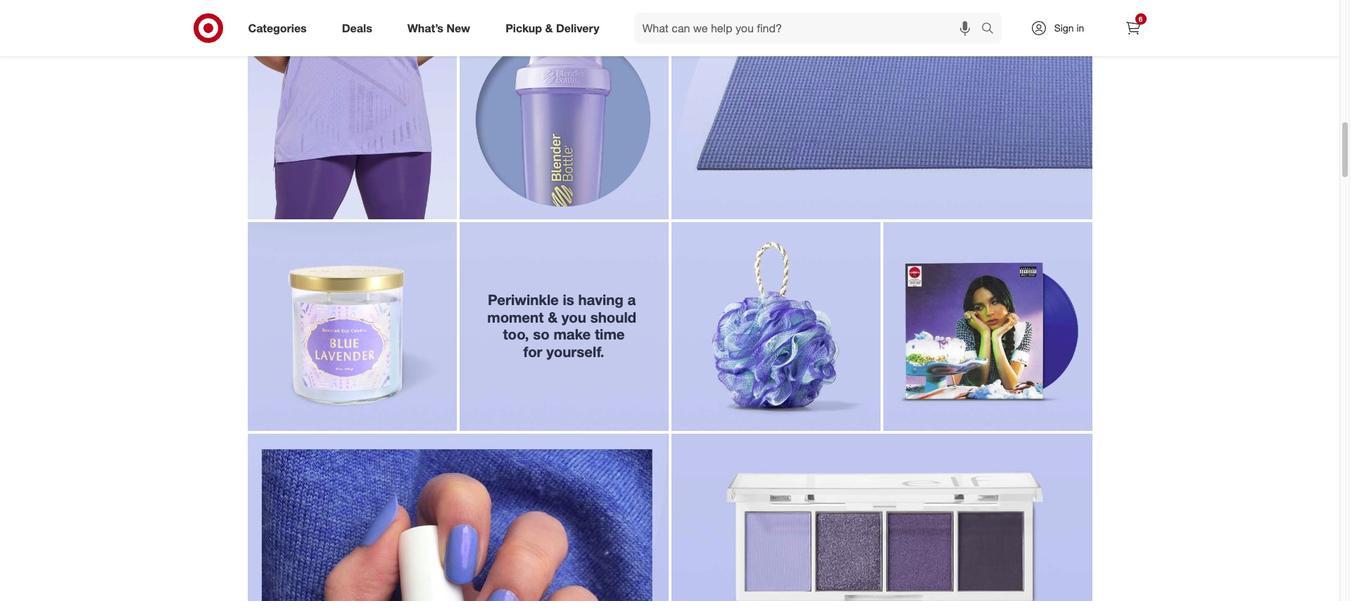 Task type: describe. For each thing, give the bounding box(es) containing it.
yourself.
[[546, 344, 604, 361]]

pickup
[[506, 21, 542, 35]]

categories
[[248, 21, 307, 35]]

you should
[[562, 309, 636, 326]]

new
[[447, 21, 470, 35]]

periwinkle
[[488, 292, 559, 309]]

in
[[1077, 22, 1084, 34]]

6
[[1139, 15, 1143, 23]]

pickup & delivery link
[[494, 13, 617, 44]]

categories link
[[236, 13, 324, 44]]

pickup & delivery
[[506, 21, 599, 35]]

what's new
[[407, 21, 470, 35]]

What can we help you find? suggestions appear below search field
[[634, 13, 985, 44]]

search
[[975, 22, 1009, 36]]



Task type: locate. For each thing, give the bounding box(es) containing it.
deals link
[[330, 13, 390, 44]]

so
[[533, 326, 550, 344]]

periwinkle is having a moment & you should too, so make time for yourself.
[[487, 292, 640, 361]]

what's
[[407, 21, 443, 35]]

having a
[[578, 292, 636, 309]]

too,
[[503, 326, 529, 344]]

make
[[554, 326, 591, 344]]

0 vertical spatial &
[[545, 21, 553, 35]]

& right pickup
[[545, 21, 553, 35]]

sign in
[[1054, 22, 1084, 34]]

moment
[[487, 309, 544, 326]]

what's new link
[[395, 13, 488, 44]]

time
[[595, 326, 625, 344]]

& left is
[[548, 309, 558, 326]]

sign
[[1054, 22, 1074, 34]]

delivery
[[556, 21, 599, 35]]

deals
[[342, 21, 372, 35]]

& inside "link"
[[545, 21, 553, 35]]

& inside periwinkle is having a moment & you should too, so make time for yourself.
[[548, 309, 558, 326]]

is
[[563, 292, 574, 309]]

sign in link
[[1018, 13, 1106, 44]]

1 vertical spatial &
[[548, 309, 558, 326]]

search button
[[975, 13, 1009, 46]]

for
[[523, 344, 542, 361]]

6 link
[[1118, 13, 1149, 44]]

&
[[545, 21, 553, 35], [548, 309, 558, 326]]



Task type: vqa. For each thing, say whether or not it's contained in the screenshot.
contact to the bottom
no



